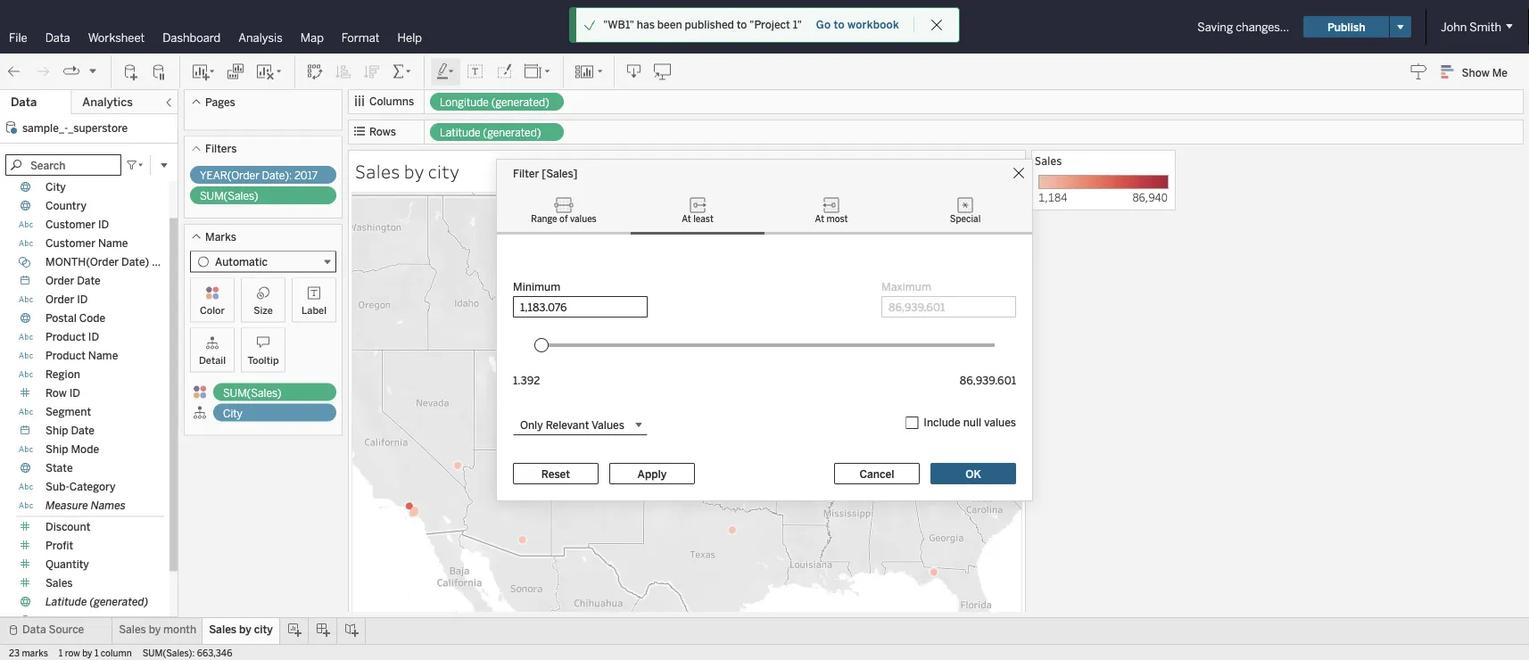 Task type: vqa. For each thing, say whether or not it's contained in the screenshot.
Swap Rows And Columns image
yes



Task type: locate. For each thing, give the bounding box(es) containing it.
23
[[9, 648, 20, 659]]

longitude (generated) down the format workbook icon
[[440, 96, 549, 109]]

at
[[682, 214, 691, 224], [815, 214, 825, 224]]

2 at from the left
[[815, 214, 825, 224]]

order up postal
[[46, 293, 74, 306]]

0 horizontal spatial at
[[682, 214, 691, 224]]

1 vertical spatial ship
[[46, 443, 68, 456]]

city down detail on the left bottom
[[223, 407, 243, 420]]

month
[[163, 623, 196, 636]]

region
[[46, 368, 80, 381]]

product up region
[[46, 349, 86, 362]]

id up the customer name
[[98, 218, 109, 231]]

0 vertical spatial city
[[428, 159, 459, 183]]

sales up column
[[119, 623, 146, 636]]

format
[[342, 30, 380, 45]]

at left most
[[815, 214, 825, 224]]

dashboard
[[163, 30, 221, 45]]

redo image
[[34, 63, 52, 81]]

1 vertical spatial city
[[223, 407, 243, 420]]

collapse image
[[163, 97, 174, 108]]

data
[[45, 30, 70, 45], [11, 95, 37, 109], [22, 623, 46, 636]]

_superstore
[[68, 121, 128, 134]]

pages
[[205, 95, 235, 108]]

0 vertical spatial longitude
[[440, 96, 489, 109]]

0 vertical spatial values
[[570, 214, 597, 224]]

1,184
[[1039, 190, 1068, 204]]

0 vertical spatial name
[[98, 237, 128, 250]]

0 vertical spatial product
[[46, 331, 86, 344]]

id up postal code on the top
[[77, 293, 88, 306]]

1 at from the left
[[682, 214, 691, 224]]

0 horizontal spatial values
[[570, 214, 597, 224]]

order id
[[46, 293, 88, 306]]

longitude up row
[[46, 614, 95, 627]]

customer down country
[[46, 218, 96, 231]]

0 horizontal spatial sales by city
[[209, 623, 273, 636]]

0 horizontal spatial longitude (generated)
[[46, 614, 157, 627]]

longitude (generated)
[[440, 96, 549, 109], [46, 614, 157, 627]]

city left the filter
[[428, 159, 459, 183]]

1 left row
[[59, 648, 63, 659]]

id for customer id
[[98, 218, 109, 231]]

to inside go to workbook link
[[834, 18, 845, 31]]

1 ship from the top
[[46, 424, 68, 437]]

measure
[[46, 499, 88, 512]]

id for product id
[[88, 331, 99, 344]]

longitude (generated) up "1 row by 1 column"
[[46, 614, 157, 627]]

2 ship from the top
[[46, 443, 68, 456]]

saving changes...
[[1198, 20, 1290, 34]]

date):
[[262, 169, 292, 182]]

help
[[398, 30, 422, 45]]

values inside quantitative tabs tab list
[[570, 214, 597, 224]]

id
[[98, 218, 109, 231], [77, 293, 88, 306], [88, 331, 99, 344], [69, 387, 80, 400]]

go to workbook
[[816, 18, 899, 31]]

sum(sales) down the tooltip
[[223, 386, 282, 399]]

data source
[[22, 623, 84, 636]]

filters
[[205, 142, 237, 155]]

1 horizontal spatial sales by city
[[355, 159, 459, 183]]

to right go
[[834, 18, 845, 31]]

duplicate image
[[227, 63, 244, 81]]

latitude (generated) up the filter
[[440, 126, 541, 139]]

1 horizontal spatial longitude (generated)
[[440, 96, 549, 109]]

1 vertical spatial customer
[[46, 237, 96, 250]]

discount
[[46, 521, 90, 534]]

name for product name
[[88, 349, 118, 362]]

1 horizontal spatial values
[[984, 416, 1016, 429]]

file
[[9, 30, 27, 45]]

names
[[91, 499, 126, 512]]

1 product from the top
[[46, 331, 86, 344]]

1 order from the top
[[46, 274, 74, 287]]

filter
[[513, 167, 539, 180]]

1 vertical spatial order
[[46, 293, 74, 306]]

been
[[657, 18, 682, 31]]

1 left column
[[95, 648, 98, 659]]

longitude down show mark labels image
[[440, 96, 489, 109]]

Maximum text field
[[882, 296, 1016, 318]]

1 vertical spatial product
[[46, 349, 86, 362]]

data up marks
[[22, 623, 46, 636]]

filter [sales]
[[513, 167, 578, 180]]

0 vertical spatial date
[[77, 274, 101, 287]]

1 customer from the top
[[46, 218, 96, 231]]

name up month(order date) set
[[98, 237, 128, 250]]

order
[[46, 274, 74, 287], [46, 293, 74, 306]]

Minimum text field
[[513, 296, 648, 318]]

sales down rows
[[355, 159, 400, 183]]

1 vertical spatial date
[[71, 424, 95, 437]]

1 horizontal spatial 1
[[95, 648, 98, 659]]

show/hide cards image
[[575, 63, 603, 81]]

sum(sales)
[[200, 190, 258, 203], [223, 386, 282, 399]]

quantitative tabs tab list
[[497, 186, 1032, 235]]

values right of
[[570, 214, 597, 224]]

0 vertical spatial latitude
[[440, 126, 481, 139]]

product name
[[46, 349, 118, 362]]

city up country
[[46, 181, 66, 194]]

name down product id
[[88, 349, 118, 362]]

values right null
[[984, 416, 1016, 429]]

date down the month(order
[[77, 274, 101, 287]]

reset button
[[513, 463, 599, 485]]

product for product id
[[46, 331, 86, 344]]

postal
[[46, 312, 77, 325]]

include
[[924, 416, 961, 429]]

1 vertical spatial longitude (generated)
[[46, 614, 157, 627]]

by
[[404, 159, 424, 183], [149, 623, 161, 636], [239, 623, 251, 636], [82, 648, 92, 659]]

1 horizontal spatial longitude
[[440, 96, 489, 109]]

sales
[[1035, 153, 1062, 168], [355, 159, 400, 183], [46, 577, 73, 590], [119, 623, 146, 636], [209, 623, 237, 636]]

latitude up source
[[46, 596, 87, 609]]

86,939.601
[[960, 374, 1016, 387]]

1 horizontal spatial to
[[834, 18, 845, 31]]

product for product name
[[46, 349, 86, 362]]

2 order from the top
[[46, 293, 74, 306]]

(generated) up sales by month
[[90, 596, 148, 609]]

1 horizontal spatial at
[[815, 214, 825, 224]]

relevant
[[546, 418, 589, 431]]

fit image
[[524, 63, 552, 81]]

0 vertical spatial customer
[[46, 218, 96, 231]]

sum(sales) down year(order
[[200, 190, 258, 203]]

1 vertical spatial longitude
[[46, 614, 95, 627]]

by right row
[[82, 648, 92, 659]]

sales by city up 663,346
[[209, 623, 273, 636]]

0 vertical spatial ship
[[46, 424, 68, 437]]

least
[[693, 214, 714, 224]]

latitude down highlight image
[[440, 126, 481, 139]]

(generated) up column
[[98, 614, 157, 627]]

order up order id
[[46, 274, 74, 287]]

1
[[59, 648, 63, 659], [95, 648, 98, 659]]

undo image
[[5, 63, 23, 81]]

maximum
[[882, 280, 932, 293]]

1 vertical spatial name
[[88, 349, 118, 362]]

only
[[520, 418, 543, 431]]

1 vertical spatial city
[[254, 623, 273, 636]]

sales by city
[[355, 159, 459, 183], [209, 623, 273, 636]]

highlight image
[[435, 63, 456, 81]]

sales by month
[[119, 623, 196, 636]]

at left least at the top
[[682, 214, 691, 224]]

sales by city down rows
[[355, 159, 459, 183]]

0 vertical spatial order
[[46, 274, 74, 287]]

order for order date
[[46, 274, 74, 287]]

customer for customer name
[[46, 237, 96, 250]]

id for row id
[[69, 387, 80, 400]]

date up mode
[[71, 424, 95, 437]]

to left "project in the top of the page
[[737, 18, 747, 31]]

values
[[592, 418, 624, 431]]

name
[[98, 237, 128, 250], [88, 349, 118, 362]]

1 vertical spatial latitude (generated)
[[46, 596, 148, 609]]

sub-category
[[46, 480, 116, 493]]

ship
[[46, 424, 68, 437], [46, 443, 68, 456]]

latitude (generated) up source
[[46, 596, 148, 609]]

2 to from the left
[[834, 18, 845, 31]]

1 horizontal spatial latitude
[[440, 126, 481, 139]]

apply
[[638, 467, 667, 480]]

0 horizontal spatial to
[[737, 18, 747, 31]]

0 vertical spatial longitude (generated)
[[440, 96, 549, 109]]

1 vertical spatial sales by city
[[209, 623, 273, 636]]

ship up state
[[46, 443, 68, 456]]

1 vertical spatial values
[[984, 416, 1016, 429]]

city right the month
[[254, 623, 273, 636]]

special
[[950, 214, 981, 224]]

ship for ship mode
[[46, 443, 68, 456]]

values for range of values
[[570, 214, 597, 224]]

order for order id
[[46, 293, 74, 306]]

1 vertical spatial latitude
[[46, 596, 87, 609]]

success image
[[584, 19, 596, 31]]

id right row
[[69, 387, 80, 400]]

source
[[49, 623, 84, 636]]

format workbook image
[[495, 63, 513, 81]]

code
[[79, 312, 105, 325]]

86,940
[[1133, 190, 1168, 204]]

to inside "wb1" has been published to "project 1" alert
[[737, 18, 747, 31]]

ship down segment
[[46, 424, 68, 437]]

customer
[[46, 218, 96, 231], [46, 237, 96, 250]]

1 horizontal spatial latitude (generated)
[[440, 126, 541, 139]]

1 row by 1 column
[[59, 648, 132, 659]]

data down undo image
[[11, 95, 37, 109]]

id down code
[[88, 331, 99, 344]]

data up replay animation image
[[45, 30, 70, 45]]

1 to from the left
[[737, 18, 747, 31]]

month(order
[[46, 256, 119, 269]]

0 horizontal spatial city
[[46, 181, 66, 194]]

row id
[[46, 387, 80, 400]]

sample_-
[[22, 121, 68, 134]]

2 product from the top
[[46, 349, 86, 362]]

order date
[[46, 274, 101, 287]]

sort ascending image
[[335, 63, 352, 81]]

draft
[[744, 20, 769, 33]]

0 horizontal spatial 1
[[59, 648, 63, 659]]

0 vertical spatial latitude (generated)
[[440, 126, 541, 139]]

worksheet
[[88, 30, 145, 45]]

at least
[[682, 214, 714, 224]]

product down postal
[[46, 331, 86, 344]]

sample_-_superstore
[[22, 121, 128, 134]]

sort descending image
[[363, 63, 381, 81]]

ok button
[[931, 463, 1016, 485]]

analysis
[[238, 30, 283, 45]]

date for ship date
[[71, 424, 95, 437]]

download image
[[625, 63, 643, 81]]

sales up 663,346
[[209, 623, 237, 636]]

2 customer from the top
[[46, 237, 96, 250]]

color
[[200, 304, 225, 316]]

ship date
[[46, 424, 95, 437]]

name for customer name
[[98, 237, 128, 250]]

values
[[570, 214, 597, 224], [984, 416, 1016, 429]]

customer down customer id in the left top of the page
[[46, 237, 96, 250]]

latitude (generated)
[[440, 126, 541, 139], [46, 596, 148, 609]]

detail
[[199, 354, 226, 366]]

ship for ship date
[[46, 424, 68, 437]]



Task type: describe. For each thing, give the bounding box(es) containing it.
only relevant values button
[[513, 414, 648, 435]]

customer name
[[46, 237, 128, 250]]

0 vertical spatial sum(sales)
[[200, 190, 258, 203]]

tooltip
[[248, 354, 279, 366]]

quantity
[[46, 558, 89, 571]]

pause auto updates image
[[151, 63, 169, 81]]

of
[[560, 214, 568, 224]]

range of values
[[531, 214, 597, 224]]

0 horizontal spatial latitude
[[46, 596, 87, 609]]

0 horizontal spatial longitude
[[46, 614, 95, 627]]

2017
[[294, 169, 318, 182]]

663,346
[[197, 648, 232, 659]]

open and edit this workbook in tableau desktop image
[[654, 63, 672, 81]]

reset
[[541, 467, 570, 480]]

1 vertical spatial sum(sales)
[[223, 386, 282, 399]]

clear sheet image
[[255, 63, 284, 81]]

published
[[685, 18, 734, 31]]

john smith
[[1441, 20, 1502, 34]]

set
[[152, 256, 169, 269]]

replay animation image
[[87, 65, 98, 76]]

new worksheet image
[[191, 63, 216, 81]]

publish button
[[1304, 16, 1390, 37]]

by down the columns
[[404, 159, 424, 183]]

saving
[[1198, 20, 1233, 34]]

marks
[[205, 230, 236, 243]]

0 vertical spatial city
[[46, 181, 66, 194]]

2 1 from the left
[[95, 648, 98, 659]]

by right the month
[[239, 623, 251, 636]]

0 horizontal spatial latitude (generated)
[[46, 596, 148, 609]]

swap rows and columns image
[[306, 63, 324, 81]]

Search text field
[[5, 154, 121, 176]]

sum(sales):
[[143, 648, 195, 659]]

row
[[65, 648, 80, 659]]

map
[[300, 30, 324, 45]]

wb1
[[784, 18, 814, 35]]

0 vertical spatial data
[[45, 30, 70, 45]]

show me
[[1462, 66, 1508, 79]]

new data source image
[[122, 63, 140, 81]]

state
[[46, 462, 73, 475]]

2 vertical spatial data
[[22, 623, 46, 636]]

ok
[[966, 467, 981, 480]]

customer id
[[46, 218, 109, 231]]

year(order
[[200, 169, 260, 182]]

minimum
[[513, 280, 561, 293]]

cancel
[[860, 467, 895, 480]]

at for at least
[[682, 214, 691, 224]]

0 horizontal spatial city
[[254, 623, 273, 636]]

sum(sales): 663,346
[[143, 648, 232, 659]]

show mark labels image
[[467, 63, 485, 81]]

"wb1" has been published to "project 1" alert
[[603, 17, 802, 33]]

year(order date): 2017
[[200, 169, 318, 182]]

mode
[[71, 443, 99, 456]]

"project
[[750, 18, 790, 31]]

apply button
[[609, 463, 695, 485]]

country
[[46, 199, 86, 212]]

1 horizontal spatial city
[[428, 159, 459, 183]]

1"
[[793, 18, 802, 31]]

customer for customer id
[[46, 218, 96, 231]]

measure names
[[46, 499, 126, 512]]

row
[[46, 387, 67, 400]]

only relevant values
[[520, 418, 624, 431]]

john
[[1441, 20, 1467, 34]]

23 marks
[[9, 648, 48, 659]]

totals image
[[392, 63, 413, 81]]

product id
[[46, 331, 99, 344]]

data guide image
[[1410, 62, 1428, 80]]

date for order date
[[77, 274, 101, 287]]

category
[[69, 480, 116, 493]]

0 vertical spatial sales by city
[[355, 159, 459, 183]]

month(order date) set
[[46, 256, 169, 269]]

label
[[302, 304, 327, 316]]

sub-
[[46, 480, 69, 493]]

go
[[816, 18, 831, 31]]

rows
[[369, 125, 396, 138]]

1 horizontal spatial city
[[223, 407, 243, 420]]

analytics
[[82, 95, 133, 109]]

date)
[[121, 256, 149, 269]]

filter [sales] dialog
[[497, 160, 1032, 501]]

smith
[[1470, 20, 1502, 34]]

column
[[101, 648, 132, 659]]

at most
[[815, 214, 848, 224]]

marks. press enter to open the view data window.. use arrow keys to navigate data visualization elements. image
[[352, 192, 1023, 660]]

columns
[[369, 95, 414, 108]]

show
[[1462, 66, 1490, 79]]

sales down quantity
[[46, 577, 73, 590]]

(generated) down the format workbook icon
[[491, 96, 549, 109]]

workbook
[[848, 18, 899, 31]]

(generated) up the filter
[[483, 126, 541, 139]]

by left the month
[[149, 623, 161, 636]]

me
[[1493, 66, 1508, 79]]

changes...
[[1236, 20, 1290, 34]]

range
[[531, 214, 557, 224]]

ship mode
[[46, 443, 99, 456]]

publish
[[1328, 20, 1366, 33]]

1 1 from the left
[[59, 648, 63, 659]]

id for order id
[[77, 293, 88, 306]]

replay animation image
[[62, 63, 80, 81]]

segment
[[46, 406, 91, 418]]

[sales]
[[542, 167, 578, 180]]

most
[[827, 214, 848, 224]]

postal code
[[46, 312, 105, 325]]

at for at most
[[815, 214, 825, 224]]

1 vertical spatial data
[[11, 95, 37, 109]]

"wb1" has been published to "project 1"
[[603, 18, 802, 31]]

values for include null values
[[984, 416, 1016, 429]]

has
[[637, 18, 655, 31]]

sales up 1,184
[[1035, 153, 1062, 168]]

map element
[[352, 192, 1022, 660]]



